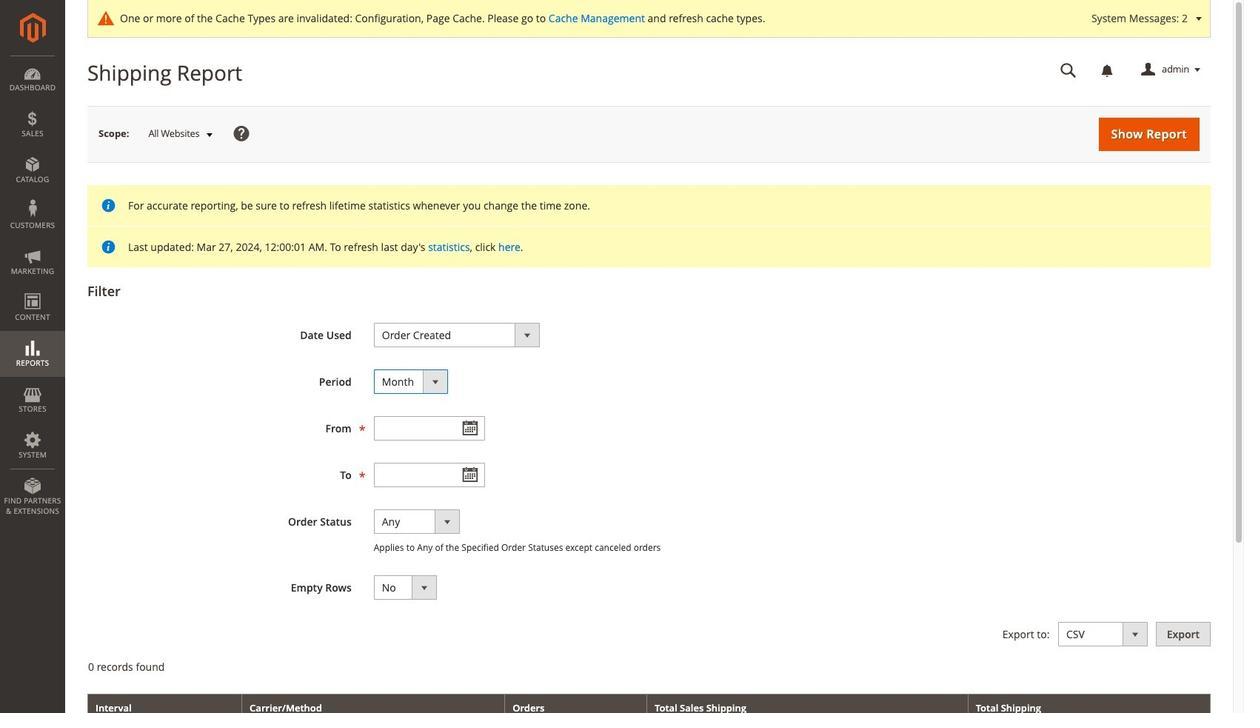 Task type: vqa. For each thing, say whether or not it's contained in the screenshot.
option
no



Task type: locate. For each thing, give the bounding box(es) containing it.
menu bar
[[0, 56, 65, 524]]

None text field
[[1050, 57, 1087, 83], [374, 416, 485, 441], [374, 463, 485, 487], [1050, 57, 1087, 83], [374, 416, 485, 441], [374, 463, 485, 487]]



Task type: describe. For each thing, give the bounding box(es) containing it.
magento admin panel image
[[20, 13, 46, 43]]



